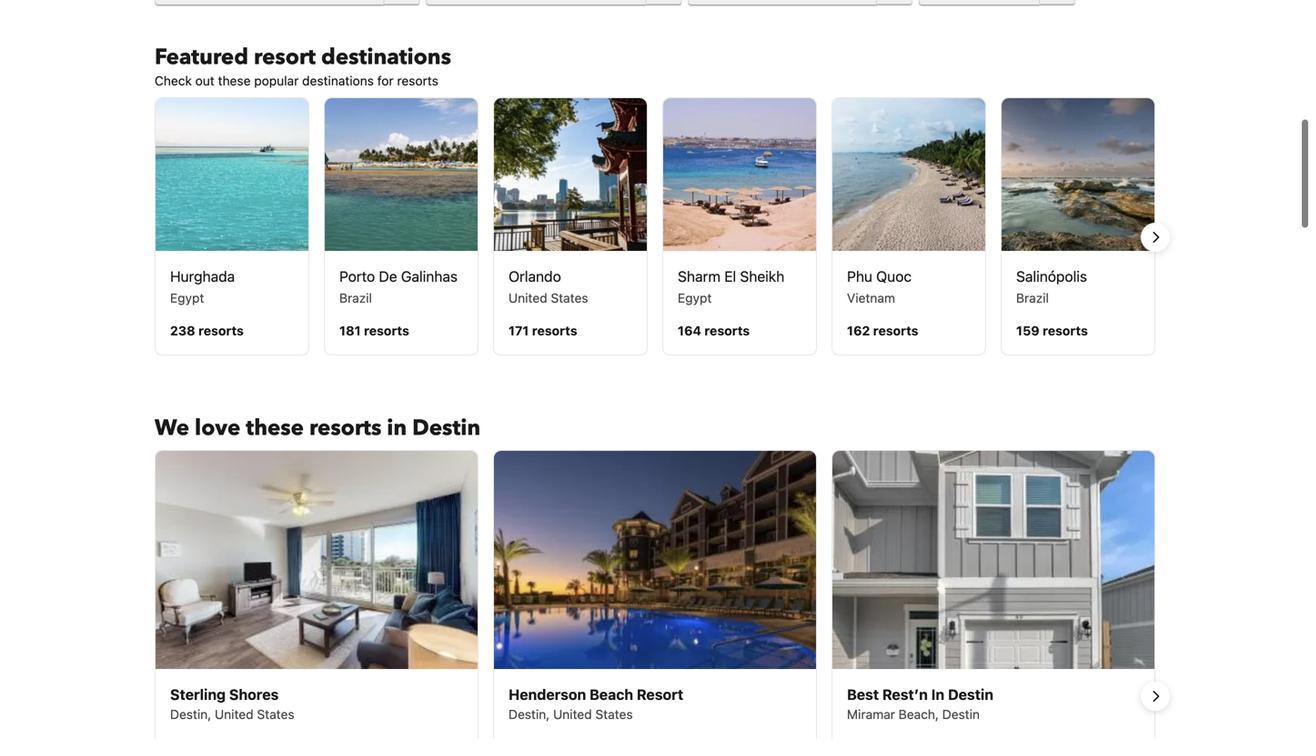 Task type: describe. For each thing, give the bounding box(es) containing it.
de
[[379, 268, 397, 285]]

resorts left in
[[309, 413, 382, 443]]

phu quoc vietnam
[[847, 268, 912, 306]]

resorts for porto
[[364, 323, 409, 338]]

we
[[155, 413, 189, 443]]

egypt inside sharm el sheikh egypt
[[678, 291, 712, 306]]

238 resorts
[[170, 323, 244, 338]]

resorts for orlando
[[532, 323, 577, 338]]

164
[[678, 323, 701, 338]]

resorts for salinópolis
[[1043, 323, 1088, 338]]

1 vertical spatial destin
[[948, 686, 994, 704]]

brazil inside porto de galinhas brazil
[[339, 291, 372, 306]]

next image for property types "region"
[[1145, 686, 1167, 708]]

0 vertical spatial destin
[[412, 413, 481, 443]]

sharm el sheikh section
[[662, 97, 817, 356]]

popular
[[254, 73, 299, 88]]

we love these resorts in destin
[[155, 413, 481, 443]]

brazil inside salinópolis brazil
[[1016, 291, 1049, 306]]

sharm
[[678, 268, 721, 285]]

vietnam
[[847, 291, 895, 306]]

orlando section
[[493, 97, 648, 356]]

hurghada section
[[155, 97, 309, 356]]

0 vertical spatial destinations
[[321, 42, 451, 72]]

best rest'n in destin section
[[832, 450, 1156, 740]]

phu quoc section
[[832, 97, 986, 356]]

salinópolis brazil
[[1016, 268, 1087, 306]]

united inside sterling shores destin, united states
[[215, 707, 254, 722]]

hurghada
[[170, 268, 235, 285]]

resorts for hurghada
[[198, 323, 244, 338]]

salinópolis
[[1016, 268, 1087, 285]]

resorts for sharm
[[705, 323, 750, 338]]

these inside featured resort destinations check out these popular destinations for resorts
[[218, 73, 251, 88]]

171
[[509, 323, 529, 338]]

181 resorts
[[339, 323, 409, 338]]

el
[[725, 268, 736, 285]]

resorts inside featured resort destinations check out these popular destinations for resorts
[[397, 73, 438, 88]]

171 resorts
[[509, 323, 577, 338]]

featured resort destinations region
[[140, 97, 1170, 377]]

phu quoc image
[[833, 98, 985, 251]]

rest'n
[[883, 686, 928, 704]]

check
[[155, 73, 192, 88]]

sterling shores link
[[170, 684, 463, 706]]

orlando image
[[494, 98, 647, 251]]

162 resorts
[[847, 323, 919, 338]]

states inside "orlando united states"
[[551, 291, 588, 306]]

orlando
[[509, 268, 561, 285]]

henderson beach resort link
[[509, 684, 802, 706]]

next image for featured resort destinations region
[[1145, 226, 1167, 248]]

hurghada image
[[156, 98, 308, 251]]

egypt inside hurghada egypt
[[170, 291, 204, 306]]

beach,
[[899, 707, 939, 722]]

sterling shores image
[[156, 451, 478, 670]]



Task type: vqa. For each thing, say whether or not it's contained in the screenshot.


Task type: locate. For each thing, give the bounding box(es) containing it.
sterling
[[170, 686, 226, 704]]

resort
[[637, 686, 684, 704]]

united
[[509, 291, 547, 306], [215, 707, 254, 722], [553, 707, 592, 722]]

henderson
[[509, 686, 586, 704]]

sharm el sheikh egypt
[[678, 268, 785, 306]]

164 resorts
[[678, 323, 750, 338]]

in
[[931, 686, 945, 704]]

salinópolis section
[[1001, 97, 1156, 356]]

states
[[551, 291, 588, 306], [257, 707, 294, 722], [595, 707, 633, 722]]

resorts
[[397, 73, 438, 88], [198, 323, 244, 338], [364, 323, 409, 338], [532, 323, 577, 338], [705, 323, 750, 338], [873, 323, 919, 338], [1043, 323, 1088, 338], [309, 413, 382, 443]]

best rest'n in destin link
[[847, 684, 1140, 706]]

porto
[[339, 268, 375, 285]]

for
[[377, 73, 394, 88]]

next image inside featured resort destinations region
[[1145, 226, 1167, 248]]

best rest'n in destin image
[[833, 451, 1155, 670]]

resorts inside phu quoc section
[[873, 323, 919, 338]]

1 vertical spatial these
[[246, 413, 304, 443]]

1 horizontal spatial destin,
[[509, 707, 550, 722]]

porto de galinhas brazil
[[339, 268, 458, 306]]

quoc
[[876, 268, 912, 285]]

resorts inside the salinópolis section
[[1043, 323, 1088, 338]]

0 horizontal spatial brazil
[[339, 291, 372, 306]]

orlando united states
[[509, 268, 588, 306]]

resorts inside orlando section
[[532, 323, 577, 338]]

united down henderson
[[553, 707, 592, 722]]

henderson beach resort section
[[493, 450, 817, 740]]

destinations left for
[[302, 73, 374, 88]]

porto de galinhas image
[[325, 98, 478, 251]]

resorts right 162
[[873, 323, 919, 338]]

0 horizontal spatial states
[[257, 707, 294, 722]]

resorts right 164
[[705, 323, 750, 338]]

states down the shores
[[257, 707, 294, 722]]

out
[[195, 73, 215, 88]]

brazil down salinópolis
[[1016, 291, 1049, 306]]

states down orlando
[[551, 291, 588, 306]]

0 horizontal spatial destin,
[[170, 707, 211, 722]]

1 vertical spatial destinations
[[302, 73, 374, 88]]

hurghada egypt
[[170, 268, 235, 306]]

sheikh
[[740, 268, 785, 285]]

resorts right 238
[[198, 323, 244, 338]]

these
[[218, 73, 251, 88], [246, 413, 304, 443]]

destin, inside henderson beach resort destin, united states
[[509, 707, 550, 722]]

1 horizontal spatial states
[[551, 291, 588, 306]]

states down beach
[[595, 707, 633, 722]]

162
[[847, 323, 870, 338]]

resorts right "171"
[[532, 323, 577, 338]]

sterling shores section
[[155, 450, 479, 740]]

resorts inside "porto de galinhas" section
[[364, 323, 409, 338]]

states inside henderson beach resort destin, united states
[[595, 707, 633, 722]]

159 resorts
[[1016, 323, 1088, 338]]

destin
[[412, 413, 481, 443], [948, 686, 994, 704], [942, 707, 980, 722]]

egypt
[[170, 291, 204, 306], [678, 291, 712, 306]]

destin, inside sterling shores destin, united states
[[170, 707, 211, 722]]

united down orlando
[[509, 291, 547, 306]]

porto de galinhas section
[[324, 97, 479, 356]]

henderson beach resort destin, united states
[[509, 686, 684, 722]]

resort
[[254, 42, 316, 72]]

shores
[[229, 686, 279, 704]]

featured resort destinations check out these popular destinations for resorts
[[155, 42, 451, 88]]

1 horizontal spatial brazil
[[1016, 291, 1049, 306]]

resorts right the "159"
[[1043, 323, 1088, 338]]

destin,
[[170, 707, 211, 722], [509, 707, 550, 722]]

resorts right 181
[[364, 323, 409, 338]]

destinations up for
[[321, 42, 451, 72]]

brazil
[[339, 291, 372, 306], [1016, 291, 1049, 306]]

2 brazil from the left
[[1016, 291, 1049, 306]]

states inside sterling shores destin, united states
[[257, 707, 294, 722]]

brazil down the porto
[[339, 291, 372, 306]]

0 horizontal spatial egypt
[[170, 291, 204, 306]]

best rest'n in destin miramar beach, destin
[[847, 686, 994, 722]]

0 horizontal spatial united
[[215, 707, 254, 722]]

resorts for phu
[[873, 323, 919, 338]]

2 next image from the top
[[1145, 686, 1167, 708]]

destin, down sterling
[[170, 707, 211, 722]]

159
[[1016, 323, 1040, 338]]

next image inside property types "region"
[[1145, 686, 1167, 708]]

resorts inside sharm el sheikh section
[[705, 323, 750, 338]]

181
[[339, 323, 361, 338]]

1 next image from the top
[[1145, 226, 1167, 248]]

egypt down sharm on the top of page
[[678, 291, 712, 306]]

in
[[387, 413, 407, 443]]

love
[[195, 413, 240, 443]]

resorts right for
[[397, 73, 438, 88]]

2 horizontal spatial states
[[595, 707, 633, 722]]

2 vertical spatial destin
[[942, 707, 980, 722]]

galinhas
[[401, 268, 458, 285]]

miramar
[[847, 707, 895, 722]]

egypt down hurghada
[[170, 291, 204, 306]]

featured
[[155, 42, 248, 72]]

sharm el sheikh image
[[663, 98, 816, 251]]

0 vertical spatial next image
[[1145, 226, 1167, 248]]

2 horizontal spatial united
[[553, 707, 592, 722]]

united inside "orlando united states"
[[509, 291, 547, 306]]

best
[[847, 686, 879, 704]]

2 destin, from the left
[[509, 707, 550, 722]]

1 destin, from the left
[[170, 707, 211, 722]]

next image
[[1145, 226, 1167, 248], [1145, 686, 1167, 708]]

united down the shores
[[215, 707, 254, 722]]

henderson beach resort image
[[494, 451, 816, 670]]

1 brazil from the left
[[339, 291, 372, 306]]

property types region
[[140, 450, 1170, 740]]

phu
[[847, 268, 873, 285]]

sterling shores destin, united states
[[170, 686, 294, 722]]

1 horizontal spatial united
[[509, 291, 547, 306]]

destinations
[[321, 42, 451, 72], [302, 73, 374, 88]]

1 egypt from the left
[[170, 291, 204, 306]]

resorts inside hurghada section
[[198, 323, 244, 338]]

1 vertical spatial next image
[[1145, 686, 1167, 708]]

united inside henderson beach resort destin, united states
[[553, 707, 592, 722]]

beach
[[590, 686, 633, 704]]

2 egypt from the left
[[678, 291, 712, 306]]

salinópolis image
[[1002, 98, 1155, 251]]

238
[[170, 323, 195, 338]]

these right love
[[246, 413, 304, 443]]

1 horizontal spatial egypt
[[678, 291, 712, 306]]

destin, down henderson
[[509, 707, 550, 722]]

0 vertical spatial these
[[218, 73, 251, 88]]

these right the out
[[218, 73, 251, 88]]



